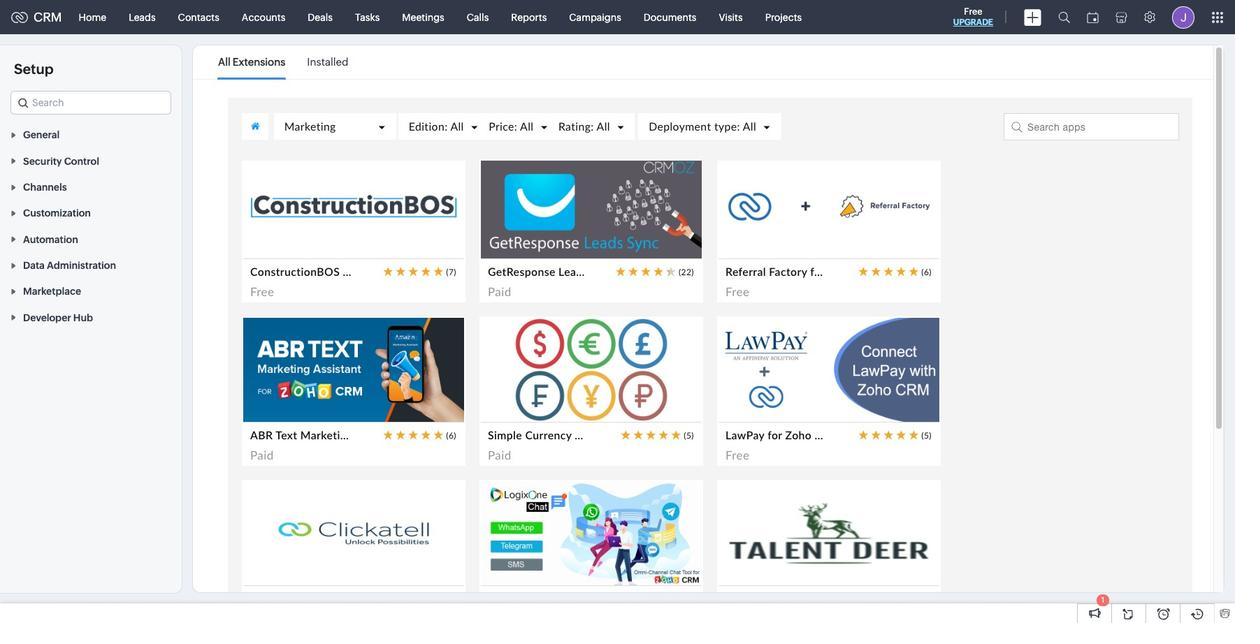 Task type: describe. For each thing, give the bounding box(es) containing it.
data administration button
[[0, 252, 182, 278]]

home link
[[68, 0, 118, 34]]

documents
[[644, 12, 697, 23]]

marketplace button
[[0, 278, 182, 305]]

projects link
[[754, 0, 814, 34]]

calls link
[[456, 0, 500, 34]]

general button
[[0, 122, 182, 148]]

upgrade
[[954, 17, 994, 27]]

security control button
[[0, 148, 182, 174]]

general
[[23, 130, 60, 141]]

crm
[[34, 10, 62, 24]]

search element
[[1051, 0, 1079, 34]]

accounts
[[242, 12, 286, 23]]

tasks link
[[344, 0, 391, 34]]

deals
[[308, 12, 333, 23]]

Search text field
[[11, 92, 171, 114]]

automation button
[[0, 226, 182, 252]]

channels
[[23, 182, 67, 193]]

leads
[[129, 12, 156, 23]]

security
[[23, 156, 62, 167]]

administration
[[47, 260, 116, 271]]

deals link
[[297, 0, 344, 34]]

all extensions link
[[218, 46, 286, 78]]

hub
[[73, 312, 93, 324]]

data
[[23, 260, 45, 271]]

logo image
[[11, 12, 28, 23]]

developer hub
[[23, 312, 93, 324]]

meetings
[[402, 12, 445, 23]]

create menu image
[[1025, 9, 1042, 26]]

profile element
[[1165, 0, 1204, 34]]

customization
[[23, 208, 91, 219]]

marketplace
[[23, 286, 81, 298]]

installed link
[[307, 46, 349, 78]]

profile image
[[1173, 6, 1195, 28]]

leads link
[[118, 0, 167, 34]]

visits link
[[708, 0, 754, 34]]

channels button
[[0, 174, 182, 200]]

automation
[[23, 234, 78, 245]]

setup
[[14, 61, 54, 77]]

accounts link
[[231, 0, 297, 34]]

free upgrade
[[954, 6, 994, 27]]

data administration
[[23, 260, 116, 271]]

developer hub button
[[0, 305, 182, 331]]



Task type: vqa. For each thing, say whether or not it's contained in the screenshot.
projects Link
yes



Task type: locate. For each thing, give the bounding box(es) containing it.
meetings link
[[391, 0, 456, 34]]

contacts
[[178, 12, 220, 23]]

documents link
[[633, 0, 708, 34]]

contacts link
[[167, 0, 231, 34]]

customization button
[[0, 200, 182, 226]]

reports
[[512, 12, 547, 23]]

crm link
[[11, 10, 62, 24]]

all extensions
[[218, 56, 286, 68]]

home
[[79, 12, 106, 23]]

tasks
[[355, 12, 380, 23]]

control
[[64, 156, 99, 167]]

create menu element
[[1016, 0, 1051, 34]]

visits
[[719, 12, 743, 23]]

all
[[218, 56, 231, 68]]

calendar image
[[1088, 12, 1100, 23]]

None field
[[10, 91, 171, 115]]

campaigns link
[[558, 0, 633, 34]]

search image
[[1059, 11, 1071, 23]]

reports link
[[500, 0, 558, 34]]

campaigns
[[570, 12, 622, 23]]

extensions
[[233, 56, 286, 68]]

installed
[[307, 56, 349, 68]]

free
[[965, 6, 983, 17]]

1
[[1102, 597, 1105, 605]]

developer
[[23, 312, 71, 324]]

calls
[[467, 12, 489, 23]]

projects
[[766, 12, 802, 23]]

security control
[[23, 156, 99, 167]]



